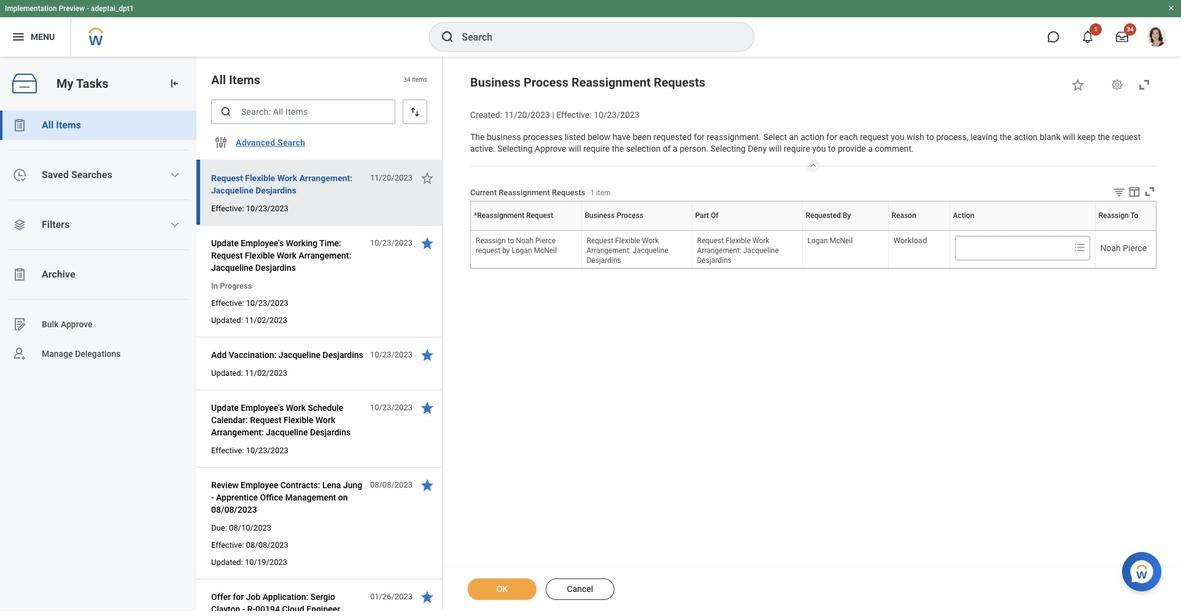 Task type: vqa. For each thing, say whether or not it's contained in the screenshot.
Count at the left
no



Task type: locate. For each thing, give the bounding box(es) containing it.
1 vertical spatial approve
[[61, 319, 93, 329]]

1 updated: from the top
[[211, 316, 243, 325]]

reason
[[892, 212, 917, 220], [918, 230, 920, 231]]

approve down processes
[[535, 144, 567, 154]]

employee's for flexible
[[241, 238, 284, 248]]

flexible down the part of button
[[726, 237, 751, 245]]

requested
[[806, 212, 841, 220], [844, 230, 847, 231]]

1 vertical spatial requests
[[552, 188, 586, 197]]

sort image
[[409, 106, 421, 118]]

2 vertical spatial to
[[508, 237, 515, 245]]

to left provide
[[829, 144, 836, 154]]

1 horizontal spatial 1
[[1095, 26, 1098, 33]]

update up in progress
[[211, 238, 239, 248]]

list
[[0, 111, 197, 369]]

jacqueline
[[211, 186, 254, 195], [633, 246, 669, 255], [744, 246, 779, 255], [211, 263, 253, 273], [279, 350, 321, 360], [266, 428, 308, 437]]

1 horizontal spatial reason
[[918, 230, 920, 231]]

1 inside button
[[1095, 26, 1098, 33]]

request flexible work arrangement: jacqueline desjardins down search
[[211, 173, 353, 195]]

1 effective: 10/23/2023 from the top
[[211, 204, 289, 213]]

fullscreen image
[[1138, 77, 1152, 92]]

1 vertical spatial items
[[56, 119, 81, 131]]

update inside update employee's work schedule calendar: request flexible work arrangement: jacqueline desjardins
[[211, 403, 239, 413]]

1 vertical spatial chevron down image
[[170, 220, 180, 230]]

- inside "review employee contracts: lena jung - apprentice office management on 08/08/2023"
[[211, 493, 214, 503]]

1 vertical spatial process
[[617, 212, 644, 220]]

cancel
[[567, 584, 594, 594]]

request inside reassign to noah pierce request by logan mcneil
[[476, 246, 501, 255]]

contracts:
[[281, 480, 320, 490]]

0 horizontal spatial for
[[233, 592, 244, 602]]

1 vertical spatial 11/20/2023
[[370, 173, 413, 182]]

you up chevron up image
[[813, 144, 827, 154]]

01/26/2023
[[370, 592, 413, 601]]

saved searches
[[42, 169, 112, 181]]

request up comment.
[[861, 132, 889, 142]]

updated: down in progress
[[211, 316, 243, 325]]

0 horizontal spatial request flexible work arrangement: jacqueline desjardins
[[211, 173, 353, 195]]

0 horizontal spatial action
[[954, 212, 975, 220]]

3 updated: from the top
[[211, 558, 243, 567]]

2 vertical spatial effective: 10/23/2023
[[211, 446, 289, 455]]

* reassignment request
[[474, 212, 554, 220]]

logan
[[808, 237, 829, 245], [512, 246, 532, 255]]

request down business process
[[587, 237, 614, 245]]

mcneil down requested by button
[[830, 237, 853, 245]]

1 vertical spatial employee's
[[241, 403, 284, 413]]

work left schedule
[[286, 403, 306, 413]]

to up by
[[508, 237, 515, 245]]

34 for 34 items
[[404, 76, 411, 83]]

clipboard image left archive
[[12, 267, 27, 282]]

noah down reassignment request button
[[516, 237, 534, 245]]

11/02/2023 up vaccination:
[[245, 316, 288, 325]]

offer for job application: sergio clayton ‎- r-00194 cloud engineer
[[211, 592, 340, 611]]

34 inside item list element
[[404, 76, 411, 83]]

0 horizontal spatial part
[[696, 212, 710, 220]]

1 horizontal spatial requested
[[844, 230, 847, 231]]

to
[[927, 132, 935, 142], [829, 144, 836, 154], [508, 237, 515, 245]]

part inside row element
[[696, 212, 710, 220]]

clipboard image up clock check icon
[[12, 118, 27, 133]]

-
[[87, 4, 89, 13], [211, 493, 214, 503]]

delegations
[[75, 349, 121, 359]]

1 horizontal spatial business
[[585, 212, 615, 220]]

vaccination:
[[229, 350, 277, 360]]

request up in progress
[[211, 251, 243, 260]]

desjardins up schedule
[[323, 350, 364, 360]]

jacqueline down configure icon
[[211, 186, 254, 195]]

keep
[[1078, 132, 1096, 142]]

request right calendar:
[[250, 415, 282, 425]]

flexible up progress
[[245, 251, 275, 260]]

requests up requested
[[654, 75, 706, 90]]

arrangement: inside request flexible work arrangement: jacqueline desjardins button
[[300, 173, 353, 183]]

for left 'each'
[[827, 132, 838, 142]]

engineer
[[307, 604, 340, 611]]

star image
[[1071, 77, 1086, 92], [420, 171, 435, 186], [420, 236, 435, 251], [420, 348, 435, 362], [420, 401, 435, 415]]

0 vertical spatial all items
[[211, 72, 261, 87]]

0 vertical spatial employee's
[[241, 238, 284, 248]]

effective: 08/08/2023
[[211, 541, 289, 550]]

0 horizontal spatial requests
[[552, 188, 586, 197]]

1 horizontal spatial action
[[1015, 132, 1038, 142]]

request up reassignment request button
[[527, 212, 554, 220]]

process for business process
[[617, 212, 644, 220]]

clipboard image
[[12, 118, 27, 133], [12, 267, 27, 282]]

0 horizontal spatial 11/20/2023
[[370, 173, 413, 182]]

pierce left related actions image
[[1124, 243, 1148, 253]]

2 11/02/2023 from the top
[[245, 369, 288, 378]]

0 horizontal spatial will
[[569, 144, 582, 154]]

0 horizontal spatial logan
[[512, 246, 532, 255]]

for inside offer for job application: sergio clayton ‎- r-00194 cloud engineer
[[233, 592, 244, 602]]

menu button
[[0, 17, 71, 57]]

effective: 10/23/2023 for employee's
[[211, 446, 289, 455]]

1 horizontal spatial items
[[229, 72, 261, 87]]

logan right by
[[512, 246, 532, 255]]

blank
[[1041, 132, 1061, 142]]

business inside row element
[[585, 212, 615, 220]]

updated: 11/02/2023 down vaccination:
[[211, 369, 288, 378]]

work down business process
[[642, 237, 659, 245]]

0 horizontal spatial require
[[584, 144, 610, 154]]

process up business process button
[[617, 212, 644, 220]]

request left by
[[476, 246, 501, 255]]

reassign up by
[[476, 237, 506, 245]]

job
[[246, 592, 261, 602]]

1 inside current reassignment requests 1 item
[[591, 189, 595, 197]]

require down an
[[784, 144, 811, 154]]

2 updated: 11/02/2023 from the top
[[211, 369, 288, 378]]

processes
[[524, 132, 563, 142]]

logan down requested by
[[808, 237, 829, 245]]

flexible inside update employee's work schedule calendar: request flexible work arrangement: jacqueline desjardins
[[284, 415, 314, 425]]

Action field
[[956, 237, 1069, 259]]

employee's left working
[[241, 238, 284, 248]]

2 effective: 10/23/2023 from the top
[[211, 299, 289, 308]]

workload
[[894, 236, 928, 245]]

updated: 11/02/2023 up vaccination:
[[211, 316, 288, 325]]

my tasks element
[[0, 57, 197, 611]]

0 horizontal spatial you
[[813, 144, 827, 154]]

0 vertical spatial of
[[711, 212, 719, 220]]

star image for 01/26/2023
[[420, 590, 435, 604]]

1 vertical spatial 08/08/2023
[[211, 505, 257, 515]]

employee's inside update employee's working time: request flexible work arrangement: jacqueline desjardins
[[241, 238, 284, 248]]

jacqueline down schedule
[[266, 428, 308, 437]]

0 horizontal spatial to
[[508, 237, 515, 245]]

1 horizontal spatial of
[[748, 230, 748, 231]]

1 vertical spatial star image
[[420, 590, 435, 604]]

1 vertical spatial you
[[813, 144, 827, 154]]

effective: 10/23/2023 down progress
[[211, 299, 289, 308]]

1 selecting from the left
[[498, 144, 533, 154]]

flexible down advanced
[[245, 173, 275, 183]]

employee's
[[241, 238, 284, 248], [241, 403, 284, 413]]

updated: down effective: 08/08/2023
[[211, 558, 243, 567]]

request flexible work arrangement: jacqueline desjardins element
[[587, 234, 669, 265], [698, 234, 779, 265]]

business for business process
[[585, 212, 615, 220]]

process inside row element
[[617, 212, 644, 220]]

rename image
[[12, 317, 27, 332]]

0 horizontal spatial approve
[[61, 319, 93, 329]]

2 a from the left
[[869, 144, 873, 154]]

request right keep
[[1113, 132, 1142, 142]]

1 vertical spatial update
[[211, 403, 239, 413]]

you
[[892, 132, 905, 142], [813, 144, 827, 154]]

advanced search
[[236, 138, 305, 147]]

reassignment.
[[707, 132, 762, 142]]

for up person.
[[694, 132, 705, 142]]

3 effective: 10/23/2023 from the top
[[211, 446, 289, 455]]

action right an
[[801, 132, 825, 142]]

1 horizontal spatial pierce
[[1124, 243, 1148, 253]]

profile logan mcneil image
[[1148, 27, 1167, 49]]

adeptai_dpt1
[[91, 4, 134, 13]]

filters button
[[0, 210, 197, 240]]

0 horizontal spatial mcneil
[[534, 246, 557, 255]]

update inside update employee's working time: request flexible work arrangement: jacqueline desjardins
[[211, 238, 239, 248]]

clock check image
[[12, 168, 27, 182]]

you up comment.
[[892, 132, 905, 142]]

items
[[229, 72, 261, 87], [56, 119, 81, 131]]

requests left item
[[552, 188, 586, 197]]

0 horizontal spatial of
[[711, 212, 719, 220]]

request flexible work arrangement: jacqueline desjardins button
[[211, 171, 364, 198]]

request flexible work arrangement: jacqueline desjardins down business process button
[[587, 237, 669, 265]]

0 horizontal spatial pierce
[[536, 237, 556, 245]]

for
[[694, 132, 705, 142], [827, 132, 838, 142], [233, 592, 244, 602]]

1 horizontal spatial part
[[746, 230, 747, 231]]

1 vertical spatial action
[[1022, 230, 1024, 231]]

gear image
[[1112, 79, 1124, 91]]

updated: for review employee contracts: lena jung - apprentice office management on 08/08/2023
[[211, 558, 243, 567]]

2 star image from the top
[[420, 590, 435, 604]]

0 horizontal spatial 1
[[591, 189, 595, 197]]

request flexible work arrangement: jacqueline desjardins inside button
[[211, 173, 353, 195]]

1 employee's from the top
[[241, 238, 284, 248]]

34 left items
[[404, 76, 411, 83]]

prompts image
[[1073, 240, 1088, 255]]

1 horizontal spatial 34
[[1127, 26, 1134, 33]]

business down business process
[[634, 230, 637, 231]]

2 selecting from the left
[[711, 144, 746, 154]]

process
[[524, 75, 569, 90], [617, 212, 644, 220], [637, 230, 639, 231]]

pierce down * reassignment request
[[536, 237, 556, 245]]

1 horizontal spatial action
[[1022, 230, 1024, 231]]

arrangement: down the time:
[[299, 251, 351, 260]]

1 vertical spatial 1
[[591, 189, 595, 197]]

0 vertical spatial row element
[[471, 202, 1182, 231]]

click to view/edit grid preferences image
[[1129, 185, 1142, 198]]

progress
[[220, 281, 252, 291]]

0 horizontal spatial request flexible work arrangement: jacqueline desjardins element
[[587, 234, 669, 265]]

business
[[471, 75, 521, 90], [585, 212, 615, 220], [634, 230, 637, 231]]

0 horizontal spatial all items
[[42, 119, 81, 131]]

34 items
[[404, 76, 428, 83]]

update for update employee's work schedule calendar: request flexible work arrangement: jacqueline desjardins
[[211, 403, 239, 413]]

arrangement: down the part of
[[698, 246, 742, 255]]

mcneil right by
[[534, 246, 557, 255]]

reassignment request button
[[523, 230, 530, 231]]

0 vertical spatial updated: 11/02/2023
[[211, 316, 288, 325]]

11/02/2023
[[245, 316, 288, 325], [245, 369, 288, 378]]

business up created: in the top left of the page
[[471, 75, 521, 90]]

row element down requested by button
[[471, 232, 1182, 268]]

- right preview
[[87, 4, 89, 13]]

select to filter grid data image
[[1113, 185, 1127, 198]]

will down listed
[[569, 144, 582, 154]]

justify image
[[11, 29, 26, 44]]

08/08/2023 down apprentice
[[211, 505, 257, 515]]

by
[[843, 212, 852, 220], [847, 230, 847, 231]]

by up requested by button
[[843, 212, 852, 220]]

active.
[[471, 144, 496, 154]]

manage
[[42, 349, 73, 359]]

to right wish
[[927, 132, 935, 142]]

toolbar
[[1104, 185, 1157, 201]]

1 require from the left
[[584, 144, 610, 154]]

0 vertical spatial 08/08/2023
[[370, 480, 413, 490]]

reason inside row element
[[892, 212, 917, 220]]

2 vertical spatial updated:
[[211, 558, 243, 567]]

the right leaving
[[1000, 132, 1013, 142]]

due:
[[211, 523, 227, 533]]

apprentice
[[216, 493, 258, 503]]

action inside row element
[[954, 212, 975, 220]]

2 chevron down image from the top
[[170, 220, 180, 230]]

logan inside reassign to noah pierce request by logan mcneil
[[512, 246, 532, 255]]

1 horizontal spatial requests
[[654, 75, 706, 90]]

2 update from the top
[[211, 403, 239, 413]]

2 action from the left
[[1015, 132, 1038, 142]]

pierce inside reassign to noah pierce request by logan mcneil
[[536, 237, 556, 245]]

request flexible work arrangement: jacqueline desjardins for first request flexible work arrangement: jacqueline desjardins "element" from right
[[698, 237, 779, 265]]

search image
[[440, 29, 455, 44], [220, 106, 232, 118]]

0 horizontal spatial noah
[[516, 237, 534, 245]]

2 clipboard image from the top
[[12, 267, 27, 282]]

jacqueline right vaccination:
[[279, 350, 321, 360]]

action left the blank
[[1015, 132, 1038, 142]]

approve inside the business processes listed below have been requested for reassignment. select an action for each request you wish to process, leaving the action blank will keep the request active. selecting approve will require the selection of a person. selecting deny will require you to provide a comment.
[[535, 144, 567, 154]]

all
[[211, 72, 226, 87], [42, 119, 54, 131]]

effective: 10/23/2023 down request flexible work arrangement: jacqueline desjardins button
[[211, 204, 289, 213]]

noah right prompts icon
[[1101, 243, 1122, 253]]

cancel button
[[546, 579, 615, 600]]

0 horizontal spatial selecting
[[498, 144, 533, 154]]

1 chevron down image from the top
[[170, 170, 180, 180]]

arrangement: down business process
[[587, 246, 631, 255]]

0 vertical spatial search image
[[440, 29, 455, 44]]

0 vertical spatial 1
[[1095, 26, 1098, 33]]

34 inside button
[[1127, 26, 1134, 33]]

clipboard image inside all items button
[[12, 118, 27, 133]]

0 horizontal spatial a
[[673, 144, 678, 154]]

0 vertical spatial approve
[[535, 144, 567, 154]]

08/08/2023 right jung
[[370, 480, 413, 490]]

0 horizontal spatial all
[[42, 119, 54, 131]]

chevron down image inside saved searches dropdown button
[[170, 170, 180, 180]]

request flexible work arrangement: jacqueline desjardins element down business process button
[[587, 234, 669, 265]]

ok
[[497, 584, 508, 594]]

update employee's work schedule calendar: request flexible work arrangement: jacqueline desjardins
[[211, 403, 351, 437]]

star image
[[420, 478, 435, 493], [420, 590, 435, 604]]

0 vertical spatial action
[[954, 212, 975, 220]]

row element containing noah pierce
[[471, 232, 1182, 268]]

1 right notifications large image
[[1095, 26, 1098, 33]]

request up reassign to noah pierce request by logan mcneil element
[[527, 230, 529, 231]]

0 vertical spatial logan
[[808, 237, 829, 245]]

1 row element from the top
[[471, 202, 1182, 231]]

1 horizontal spatial 11/20/2023
[[505, 110, 550, 120]]

desjardins inside update employee's working time: request flexible work arrangement: jacqueline desjardins
[[255, 263, 296, 273]]

0 vertical spatial clipboard image
[[12, 118, 27, 133]]

a right provide
[[869, 144, 873, 154]]

employee's up calendar:
[[241, 403, 284, 413]]

1 vertical spatial clipboard image
[[12, 267, 27, 282]]

1 horizontal spatial you
[[892, 132, 905, 142]]

1 vertical spatial reassign
[[476, 237, 506, 245]]

1 horizontal spatial search image
[[440, 29, 455, 44]]

1 horizontal spatial request flexible work arrangement: jacqueline desjardins
[[587, 237, 669, 265]]

a right "of"
[[673, 144, 678, 154]]

by up logan mcneil element
[[847, 230, 847, 231]]

will
[[1063, 132, 1076, 142], [569, 144, 582, 154], [769, 144, 782, 154]]

request down the part of
[[698, 237, 724, 245]]

effective: 10/23/2023 up employee on the left
[[211, 446, 289, 455]]

1 update from the top
[[211, 238, 239, 248]]

updated: 10/19/2023
[[211, 558, 288, 567]]

transformation import image
[[168, 77, 181, 90]]

chevron down image
[[170, 170, 180, 180], [170, 220, 180, 230]]

a
[[673, 144, 678, 154], [869, 144, 873, 154]]

0 horizontal spatial request
[[476, 246, 501, 255]]

1 star image from the top
[[420, 478, 435, 493]]

employee's inside update employee's work schedule calendar: request flexible work arrangement: jacqueline desjardins
[[241, 403, 284, 413]]

0 vertical spatial all
[[211, 72, 226, 87]]

0 vertical spatial part
[[696, 212, 710, 220]]

archive button
[[0, 260, 197, 289]]

noah
[[516, 237, 534, 245], [1101, 243, 1122, 253]]

reassignment request business process part of requested by reason action
[[523, 230, 1024, 231]]

row element
[[471, 202, 1182, 231], [471, 232, 1182, 268]]

0 vertical spatial process
[[524, 75, 569, 90]]

0 horizontal spatial action
[[801, 132, 825, 142]]

sergio
[[311, 592, 335, 602]]

for up ‎-
[[233, 592, 244, 602]]

reassign left to
[[1099, 212, 1130, 220]]

will left keep
[[1063, 132, 1076, 142]]

1 vertical spatial -
[[211, 493, 214, 503]]

1 horizontal spatial all
[[211, 72, 226, 87]]

process down business process
[[637, 230, 639, 231]]

require down below
[[584, 144, 610, 154]]

08/08/2023 inside "review employee contracts: lena jung - apprentice office management on 08/08/2023"
[[211, 505, 257, 515]]

11/02/2023 down vaccination:
[[245, 369, 288, 378]]

to
[[1131, 212, 1139, 220]]

review employee contracts: lena jung - apprentice office management on 08/08/2023 button
[[211, 478, 364, 517]]

updated: for update employee's working time: request flexible work arrangement: jacqueline desjardins
[[211, 316, 243, 325]]

column header
[[1096, 231, 1182, 232]]

logan mcneil element
[[808, 234, 853, 245]]

2 row element from the top
[[471, 232, 1182, 268]]

list containing all items
[[0, 111, 197, 369]]

chevron down image inside filters "dropdown button"
[[170, 220, 180, 230]]

1 vertical spatial row element
[[471, 232, 1182, 268]]

all inside button
[[42, 119, 54, 131]]

pierce
[[536, 237, 556, 245], [1124, 243, 1148, 253]]

process,
[[937, 132, 969, 142]]

1 vertical spatial updated:
[[211, 369, 243, 378]]

of
[[663, 144, 671, 154]]

menu banner
[[0, 0, 1182, 57]]

reassign inside reassign to noah pierce request by logan mcneil
[[476, 237, 506, 245]]

arrangement: down calendar:
[[211, 428, 264, 437]]

request flexible work arrangement: jacqueline desjardins element down the part of button
[[698, 234, 779, 265]]

require
[[584, 144, 610, 154], [784, 144, 811, 154]]

1 vertical spatial search image
[[220, 106, 232, 118]]

0 horizontal spatial reassign
[[476, 237, 506, 245]]

0 horizontal spatial 34
[[404, 76, 411, 83]]

star image for update employee's working time: request flexible work arrangement: jacqueline desjardins
[[420, 236, 435, 251]]

flexible down schedule
[[284, 415, 314, 425]]

work down the reassignment request business process part of requested by reason action
[[753, 237, 770, 245]]

to inside reassign to noah pierce request by logan mcneil
[[508, 237, 515, 245]]

1 vertical spatial mcneil
[[534, 246, 557, 255]]

arrangement: down search
[[300, 173, 353, 183]]

0 vertical spatial you
[[892, 132, 905, 142]]

review employee contracts: lena jung - apprentice office management on 08/08/2023
[[211, 480, 363, 515]]

been
[[633, 132, 652, 142]]

‎-
[[242, 604, 245, 611]]

jacqueline inside update employee's working time: request flexible work arrangement: jacqueline desjardins
[[211, 263, 253, 273]]

business down item
[[585, 212, 615, 220]]

due: 08/10/2023
[[211, 523, 272, 533]]

add vaccination: jacqueline desjardins button
[[211, 348, 364, 362]]

close environment banner image
[[1168, 4, 1176, 12]]

will down select
[[769, 144, 782, 154]]

0 vertical spatial 11/20/2023
[[505, 110, 550, 120]]

1 updated: 11/02/2023 from the top
[[211, 316, 288, 325]]

effective:
[[557, 110, 592, 120], [211, 204, 244, 213], [211, 299, 244, 308], [211, 446, 244, 455], [211, 541, 244, 550]]

0 vertical spatial effective: 10/23/2023
[[211, 204, 289, 213]]

2 employee's from the top
[[241, 403, 284, 413]]

1 horizontal spatial reassign
[[1099, 212, 1130, 220]]

1 clipboard image from the top
[[12, 118, 27, 133]]

0 vertical spatial reassign
[[1099, 212, 1130, 220]]

search
[[278, 138, 305, 147]]

employee
[[241, 480, 278, 490]]

selecting down 'reassignment.'
[[711, 144, 746, 154]]

2 horizontal spatial business
[[634, 230, 637, 231]]

0 vertical spatial star image
[[420, 478, 435, 493]]

the right keep
[[1099, 132, 1111, 142]]

clipboard image inside the archive button
[[12, 267, 27, 282]]

work down working
[[277, 251, 297, 260]]

offer for job application: sergio clayton ‎- r-00194 cloud engineer button
[[211, 590, 364, 611]]

- inside menu banner
[[87, 4, 89, 13]]

work down schedule
[[316, 415, 336, 425]]



Task type: describe. For each thing, give the bounding box(es) containing it.
saved
[[42, 169, 69, 181]]

00194
[[256, 604, 280, 611]]

menu
[[31, 32, 55, 42]]

Search: All Items text field
[[211, 100, 396, 124]]

1 a from the left
[[673, 144, 678, 154]]

work inside update employee's working time: request flexible work arrangement: jacqueline desjardins
[[277, 251, 297, 260]]

all items inside item list element
[[211, 72, 261, 87]]

1 request flexible work arrangement: jacqueline desjardins element from the left
[[587, 234, 669, 265]]

provide
[[839, 144, 867, 154]]

each
[[840, 132, 858, 142]]

chevron down image for filters
[[170, 220, 180, 230]]

reassignment up * reassignment request
[[499, 188, 550, 197]]

preview
[[59, 4, 85, 13]]

1 horizontal spatial logan
[[808, 237, 829, 245]]

reassignment down search workday search field
[[572, 75, 651, 90]]

have
[[613, 132, 631, 142]]

update employee's working time: request flexible work arrangement: jacqueline desjardins button
[[211, 236, 364, 275]]

deny
[[748, 144, 767, 154]]

jacqueline down the reassignment request business process part of requested by reason action
[[744, 246, 779, 255]]

created: 11/20/2023 | effective: 10/23/2023
[[471, 110, 640, 120]]

desjardins down the part of
[[698, 256, 732, 265]]

item list element
[[197, 57, 444, 611]]

star image for update employee's work schedule calendar: request flexible work arrangement: jacqueline desjardins
[[420, 401, 435, 415]]

all items button
[[0, 111, 197, 140]]

2 horizontal spatial for
[[827, 132, 838, 142]]

time:
[[320, 238, 341, 248]]

reassignment down current
[[478, 212, 525, 220]]

request flexible work arrangement: jacqueline desjardins for 2nd request flexible work arrangement: jacqueline desjardins "element" from right
[[587, 237, 669, 265]]

searches
[[71, 169, 112, 181]]

advanced search button
[[231, 130, 310, 155]]

configure image
[[214, 135, 229, 150]]

row element containing *
[[471, 202, 1182, 231]]

perspective image
[[12, 217, 27, 232]]

flexible down business process button
[[616, 237, 641, 245]]

2 require from the left
[[784, 144, 811, 154]]

leaving
[[971, 132, 998, 142]]

r-
[[247, 604, 256, 611]]

business for business process reassignment requests
[[471, 75, 521, 90]]

arrangement: inside update employee's working time: request flexible work arrangement: jacqueline desjardins
[[299, 251, 351, 260]]

business process button
[[634, 230, 640, 231]]

on
[[338, 493, 348, 503]]

reassign to
[[1099, 212, 1139, 220]]

manage delegations link
[[0, 339, 197, 369]]

1 vertical spatial by
[[847, 230, 847, 231]]

star image for due: 08/10/2023
[[420, 478, 435, 493]]

by
[[503, 246, 510, 255]]

1 horizontal spatial the
[[1000, 132, 1013, 142]]

manage delegations
[[42, 349, 121, 359]]

1 action from the left
[[801, 132, 825, 142]]

add vaccination: jacqueline desjardins
[[211, 350, 364, 360]]

items inside button
[[56, 119, 81, 131]]

10/19/2023
[[245, 558, 288, 567]]

fullscreen image
[[1144, 185, 1157, 198]]

work inside request flexible work arrangement: jacqueline desjardins button
[[277, 173, 297, 183]]

chevron up image
[[807, 159, 821, 169]]

approve inside list
[[61, 319, 93, 329]]

my
[[57, 76, 73, 91]]

update employee's work schedule calendar: request flexible work arrangement: jacqueline desjardins button
[[211, 401, 364, 440]]

desjardins inside update employee's work schedule calendar: request flexible work arrangement: jacqueline desjardins
[[310, 428, 351, 437]]

selection
[[627, 144, 661, 154]]

chevron down image for saved searches
[[170, 170, 180, 180]]

1 11/02/2023 from the top
[[245, 316, 288, 325]]

requested by button
[[844, 230, 848, 231]]

implementation preview -   adeptai_dpt1
[[5, 4, 134, 13]]

jacqueline inside update employee's work schedule calendar: request flexible work arrangement: jacqueline desjardins
[[266, 428, 308, 437]]

add
[[211, 350, 227, 360]]

tasks
[[76, 76, 109, 91]]

application:
[[263, 592, 309, 602]]

reassign to noah pierce request by logan mcneil
[[476, 237, 557, 255]]

*
[[474, 212, 478, 220]]

inbox large image
[[1117, 31, 1129, 43]]

below
[[588, 132, 611, 142]]

1 horizontal spatial noah
[[1101, 243, 1122, 253]]

11/20/2023 inside item list element
[[370, 173, 413, 182]]

employee's for request
[[241, 403, 284, 413]]

related actions image
[[1152, 245, 1161, 253]]

request inside update employee's working time: request flexible work arrangement: jacqueline desjardins
[[211, 251, 243, 260]]

clayton
[[211, 604, 240, 611]]

current reassignment requests 1 item
[[471, 188, 611, 197]]

2 horizontal spatial request
[[1113, 132, 1142, 142]]

item
[[597, 189, 611, 197]]

08/10/2023
[[229, 523, 272, 533]]

current
[[471, 188, 497, 197]]

desjardins down advanced search on the left
[[256, 186, 297, 195]]

jacqueline down business process button
[[633, 246, 669, 255]]

2 vertical spatial 08/08/2023
[[246, 541, 289, 550]]

part of
[[696, 212, 719, 220]]

in
[[211, 281, 218, 291]]

desjardins down business process
[[587, 256, 622, 265]]

filters
[[42, 219, 70, 230]]

all items inside all items button
[[42, 119, 81, 131]]

business process
[[585, 212, 644, 220]]

update employee's working time: request flexible work arrangement: jacqueline desjardins
[[211, 238, 351, 273]]

bulk
[[42, 319, 59, 329]]

user plus image
[[12, 346, 27, 361]]

select
[[764, 132, 788, 142]]

schedule
[[308, 403, 344, 413]]

offer
[[211, 592, 231, 602]]

process for business process reassignment requests
[[524, 75, 569, 90]]

reason button
[[918, 230, 921, 231]]

notifications large image
[[1082, 31, 1095, 43]]

ok button
[[468, 579, 537, 600]]

requested by
[[806, 212, 852, 220]]

items inside item list element
[[229, 72, 261, 87]]

1 horizontal spatial will
[[769, 144, 782, 154]]

0 vertical spatial to
[[927, 132, 935, 142]]

Search Workday  search field
[[462, 23, 729, 50]]

mcneil inside reassign to noah pierce request by logan mcneil
[[534, 246, 557, 255]]

person.
[[680, 144, 709, 154]]

1 vertical spatial of
[[748, 230, 748, 231]]

2 updated: from the top
[[211, 369, 243, 378]]

2 vertical spatial process
[[637, 230, 639, 231]]

archive
[[42, 268, 75, 280]]

action button
[[1022, 230, 1024, 231]]

requested inside row element
[[806, 212, 841, 220]]

listed
[[565, 132, 586, 142]]

business process reassignment requests
[[471, 75, 706, 90]]

0 vertical spatial by
[[843, 212, 852, 220]]

jung
[[343, 480, 363, 490]]

star image for request flexible work arrangement: jacqueline desjardins
[[420, 171, 435, 186]]

0 horizontal spatial the
[[612, 144, 624, 154]]

flexible inside update employee's working time: request flexible work arrangement: jacqueline desjardins
[[245, 251, 275, 260]]

cloud
[[282, 604, 305, 611]]

in progress
[[211, 281, 252, 291]]

reassignment up reassign to noah pierce request by logan mcneil element
[[523, 230, 527, 231]]

all inside item list element
[[211, 72, 226, 87]]

reassign to noah pierce request by logan mcneil element
[[476, 234, 557, 255]]

1 horizontal spatial request
[[861, 132, 889, 142]]

1 horizontal spatial to
[[829, 144, 836, 154]]

clipboard image for archive
[[12, 267, 27, 282]]

the business processes listed below have been requested for reassignment. select an action for each request you wish to process, leaving the action blank will keep the request active. selecting approve will require the selection of a person. selecting deny will require you to provide a comment.
[[471, 132, 1144, 154]]

business
[[487, 132, 521, 142]]

clipboard image for all items
[[12, 118, 27, 133]]

noah inside reassign to noah pierce request by logan mcneil
[[516, 237, 534, 245]]

star image for add vaccination: jacqueline desjardins
[[420, 348, 435, 362]]

request inside update employee's work schedule calendar: request flexible work arrangement: jacqueline desjardins
[[250, 415, 282, 425]]

34 button
[[1109, 23, 1137, 50]]

2 horizontal spatial the
[[1099, 132, 1111, 142]]

of inside row element
[[711, 212, 719, 220]]

noah pierce
[[1101, 243, 1148, 253]]

search image inside menu banner
[[440, 29, 455, 44]]

wish
[[907, 132, 925, 142]]

1 button
[[1075, 23, 1103, 50]]

items
[[412, 76, 428, 83]]

request down configure icon
[[211, 173, 243, 183]]

lena
[[322, 480, 341, 490]]

working
[[286, 238, 318, 248]]

2 horizontal spatial will
[[1063, 132, 1076, 142]]

34 for 34
[[1127, 26, 1134, 33]]

arrangement: inside update employee's work schedule calendar: request flexible work arrangement: jacqueline desjardins
[[211, 428, 264, 437]]

requested
[[654, 132, 692, 142]]

office
[[260, 493, 283, 503]]

1 vertical spatial requested
[[844, 230, 847, 231]]

effective: 10/23/2023 for flexible
[[211, 204, 289, 213]]

1 horizontal spatial mcneil
[[830, 237, 853, 245]]

1 horizontal spatial for
[[694, 132, 705, 142]]

2 vertical spatial business
[[634, 230, 637, 231]]

2 request flexible work arrangement: jacqueline desjardins element from the left
[[698, 234, 779, 265]]

reassign for reassign to noah pierce request by logan mcneil
[[476, 237, 506, 245]]

update for update employee's working time: request flexible work arrangement: jacqueline desjardins
[[211, 238, 239, 248]]

reassign for reassign to
[[1099, 212, 1130, 220]]

the
[[471, 132, 485, 142]]

implementation
[[5, 4, 57, 13]]

comment.
[[876, 144, 914, 154]]

review
[[211, 480, 239, 490]]



